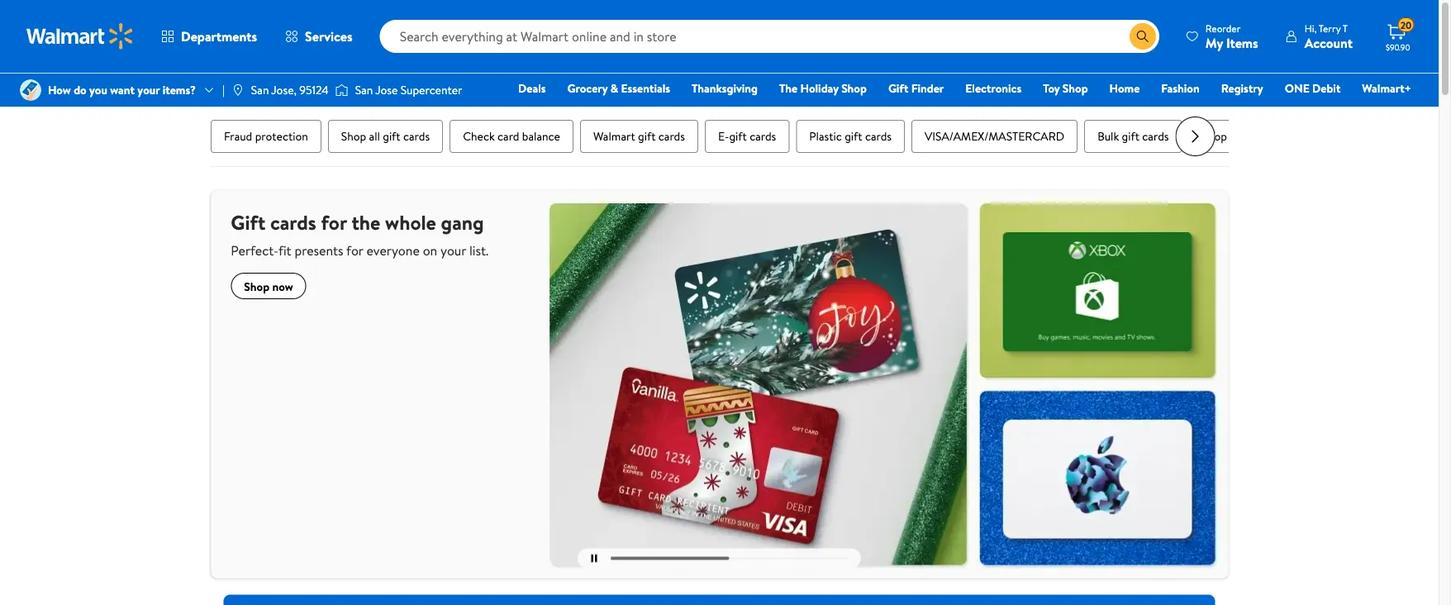 Task type: locate. For each thing, give the bounding box(es) containing it.
1 horizontal spatial  image
[[231, 83, 245, 97]]

 image left how
[[20, 79, 41, 101]]

san
[[251, 82, 269, 98], [355, 82, 373, 98]]

|
[[222, 82, 225, 98]]

&
[[611, 80, 618, 96]]

t
[[1343, 21, 1348, 35]]

fraud
[[224, 128, 252, 144]]

plastic gift cards
[[809, 128, 892, 144]]

cards left e-
[[658, 128, 685, 144]]

gang
[[441, 208, 484, 236]]

0 horizontal spatial san
[[251, 82, 269, 98]]

1 san from the left
[[251, 82, 269, 98]]

gift right all
[[382, 128, 400, 144]]

terry
[[1319, 21, 1341, 35]]

gift up perfect-
[[230, 208, 265, 236]]

walmart+ link
[[1355, 79, 1419, 97]]

jose
[[375, 82, 398, 98]]

shop for shop by category
[[1202, 128, 1227, 144]]

departments button
[[147, 17, 271, 56]]

jose,
[[271, 82, 297, 98]]

thanksgiving
[[692, 80, 758, 96]]

20
[[1401, 18, 1412, 32]]

gift finder link
[[881, 79, 952, 97]]

cards for bulk gift cards
[[1142, 128, 1169, 144]]

home link
[[1102, 79, 1148, 97]]

for
[[321, 208, 346, 236], [346, 241, 363, 260]]

gift right bulk
[[1122, 128, 1139, 144]]

toy shop link
[[1036, 79, 1096, 97]]

shop now
[[244, 278, 293, 294]]

shop right 'holiday'
[[842, 80, 867, 96]]

for up the presents
[[321, 208, 346, 236]]

cards left next slide for navpills list icon
[[1142, 128, 1169, 144]]

electronics link
[[958, 79, 1029, 97]]

cards right plastic
[[865, 128, 892, 144]]

5 gift from the left
[[1122, 128, 1139, 144]]

your inside "gift cards for the whole gang perfect-fit presents for everyone on your list."
[[440, 241, 466, 260]]

 image for san jose supercenter
[[335, 82, 349, 98]]

0 vertical spatial gift
[[888, 80, 909, 96]]

grocery & essentials link
[[560, 79, 678, 97]]

1 horizontal spatial gift
[[888, 80, 909, 96]]

account
[[1305, 33, 1353, 52]]

Search search field
[[380, 20, 1160, 53]]

gift left finder
[[888, 80, 909, 96]]

perfect-
[[230, 241, 278, 260]]

services
[[305, 27, 353, 45]]

shop for shop all gift cards
[[341, 128, 366, 144]]

gift
[[382, 128, 400, 144], [638, 128, 655, 144], [729, 128, 747, 144], [844, 128, 862, 144], [1122, 128, 1139, 144]]

0 horizontal spatial  image
[[20, 79, 41, 101]]

san left jose, at the top left of page
[[251, 82, 269, 98]]

1 vertical spatial your
[[440, 241, 466, 260]]

for down the
[[346, 241, 363, 260]]

by
[[1230, 128, 1241, 144]]

 image
[[20, 79, 41, 101], [335, 82, 349, 98], [231, 83, 245, 97]]

the holiday shop link
[[772, 79, 874, 97]]

2 horizontal spatial  image
[[335, 82, 349, 98]]

your right want
[[138, 82, 160, 98]]

cards right e-
[[749, 128, 776, 144]]

cards
[[403, 128, 430, 144], [658, 128, 685, 144], [749, 128, 776, 144], [865, 128, 892, 144], [1142, 128, 1169, 144], [270, 208, 316, 236]]

95124
[[299, 82, 329, 98]]

san left jose
[[355, 82, 373, 98]]

shop left by
[[1202, 128, 1227, 144]]

hi,
[[1305, 21, 1317, 35]]

1 horizontal spatial your
[[440, 241, 466, 260]]

2 gift from the left
[[638, 128, 655, 144]]

check
[[463, 128, 494, 144]]

1 vertical spatial gift
[[230, 208, 265, 236]]

pause image
[[591, 555, 597, 562]]

shop now link
[[230, 273, 306, 299]]

gift for e-gift cards
[[729, 128, 747, 144]]

2 san from the left
[[355, 82, 373, 98]]

check card balance
[[463, 128, 560, 144]]

e-
[[718, 128, 729, 144]]

plastic gift cards link
[[796, 120, 905, 153]]

all
[[369, 128, 380, 144]]

e-gift cards link
[[705, 120, 789, 153]]

0 horizontal spatial gift
[[230, 208, 265, 236]]

0 horizontal spatial your
[[138, 82, 160, 98]]

departments
[[181, 27, 257, 45]]

essentials
[[621, 80, 670, 96]]

gift for finder
[[888, 80, 909, 96]]

cards up fit
[[270, 208, 316, 236]]

 image right 95124 on the left of the page
[[335, 82, 349, 98]]

1 horizontal spatial san
[[355, 82, 373, 98]]

4 gift from the left
[[844, 128, 862, 144]]

gift inside "gift cards for the whole gang perfect-fit presents for everyone on your list."
[[230, 208, 265, 236]]

gift right plastic
[[844, 128, 862, 144]]

supercenter
[[401, 82, 462, 98]]

on
[[423, 241, 437, 260]]

$90.90
[[1386, 41, 1411, 52]]

gift right walmart
[[638, 128, 655, 144]]

toy
[[1043, 80, 1060, 96]]

Walmart Site-Wide search field
[[380, 20, 1160, 53]]

your
[[138, 82, 160, 98], [440, 241, 466, 260]]

gift cards for the whole gang perfect-fit presents for everyone on your list.
[[230, 208, 488, 260]]

shop left now
[[244, 278, 269, 294]]

san jose supercenter
[[355, 82, 462, 98]]

gift down thanksgiving link
[[729, 128, 747, 144]]

walmart+
[[1363, 80, 1412, 96]]

san for san jose supercenter
[[355, 82, 373, 98]]

 image right |
[[231, 83, 245, 97]]

reorder
[[1206, 21, 1241, 35]]

one debit link
[[1278, 79, 1348, 97]]

shop left all
[[341, 128, 366, 144]]

bulk gift cards
[[1097, 128, 1169, 144]]

3 gift from the left
[[729, 128, 747, 144]]

your right on
[[440, 241, 466, 260]]

list.
[[469, 241, 488, 260]]

card
[[497, 128, 519, 144]]



Task type: describe. For each thing, give the bounding box(es) containing it.
toy shop
[[1043, 80, 1088, 96]]

visa/amex/mastercard link
[[911, 120, 1078, 153]]

whole
[[385, 208, 436, 236]]

san for san jose, 95124
[[251, 82, 269, 98]]

registry link
[[1214, 79, 1271, 97]]

category
[[1244, 128, 1289, 144]]

bulk gift cards link
[[1084, 120, 1182, 153]]

bulk
[[1097, 128, 1119, 144]]

visa/amex/mastercard
[[925, 128, 1064, 144]]

gift for bulk gift cards
[[1122, 128, 1139, 144]]

the
[[779, 80, 798, 96]]

items
[[1227, 33, 1259, 52]]

protection
[[255, 128, 308, 144]]

the
[[351, 208, 380, 236]]

 image for san jose, 95124
[[231, 83, 245, 97]]

registry
[[1221, 80, 1264, 96]]

balance
[[522, 128, 560, 144]]

walmart gift cards
[[593, 128, 685, 144]]

reorder my items
[[1206, 21, 1259, 52]]

fashion
[[1162, 80, 1200, 96]]

fashion link
[[1154, 79, 1207, 97]]

electronics
[[966, 80, 1022, 96]]

san jose, 95124
[[251, 82, 329, 98]]

holiday
[[801, 80, 839, 96]]

next slide for navpills list image
[[1176, 117, 1215, 156]]

services button
[[271, 17, 367, 56]]

0 vertical spatial your
[[138, 82, 160, 98]]

1 vertical spatial for
[[346, 241, 363, 260]]

fraud protection link
[[210, 120, 321, 153]]

shop by category link
[[1189, 120, 1302, 153]]

walmart
[[593, 128, 635, 144]]

want
[[110, 82, 135, 98]]

everyone
[[366, 241, 419, 260]]

grocery
[[568, 80, 608, 96]]

items?
[[163, 82, 196, 98]]

debit
[[1313, 80, 1341, 96]]

cards inside "gift cards for the whole gang perfect-fit presents for everyone on your list."
[[270, 208, 316, 236]]

cards for plastic gift cards
[[865, 128, 892, 144]]

one debit
[[1285, 80, 1341, 96]]

thanksgiving link
[[684, 79, 765, 97]]

home
[[1110, 80, 1140, 96]]

cards for walmart gift cards
[[658, 128, 685, 144]]

how do you want your items?
[[48, 82, 196, 98]]

gift for cards
[[230, 208, 265, 236]]

gift finder
[[888, 80, 944, 96]]

plastic
[[809, 128, 842, 144]]

you
[[89, 82, 107, 98]]

hi, terry t account
[[1305, 21, 1353, 52]]

deals link
[[511, 79, 553, 97]]

fraud protection
[[224, 128, 308, 144]]

cards for e-gift cards
[[749, 128, 776, 144]]

clear search field text image
[[1110, 30, 1123, 43]]

cards right all
[[403, 128, 430, 144]]

shop all gift cards link
[[328, 120, 443, 153]]

fit
[[278, 241, 291, 260]]

now
[[272, 278, 293, 294]]

shop all gift cards
[[341, 128, 430, 144]]

0 vertical spatial for
[[321, 208, 346, 236]]

one
[[1285, 80, 1310, 96]]

presents
[[294, 241, 343, 260]]

 image for how do you want your items?
[[20, 79, 41, 101]]

finder
[[911, 80, 944, 96]]

carousel controls navigation
[[578, 549, 861, 568]]

walmart gift cards link
[[580, 120, 698, 153]]

search icon image
[[1136, 30, 1150, 43]]

1 gift from the left
[[382, 128, 400, 144]]

grocery & essentials
[[568, 80, 670, 96]]

my
[[1206, 33, 1223, 52]]

deals
[[518, 80, 546, 96]]

shop right toy
[[1063, 80, 1088, 96]]

gift for plastic gift cards
[[844, 128, 862, 144]]

do
[[74, 82, 87, 98]]

shop for shop now
[[244, 278, 269, 294]]

gift for walmart gift cards
[[638, 128, 655, 144]]

walmart image
[[26, 23, 134, 50]]

e-gift cards
[[718, 128, 776, 144]]

how
[[48, 82, 71, 98]]

check card balance link
[[449, 120, 573, 153]]

the holiday shop
[[779, 80, 867, 96]]



Task type: vqa. For each thing, say whether or not it's contained in the screenshot.
Shop now link
yes



